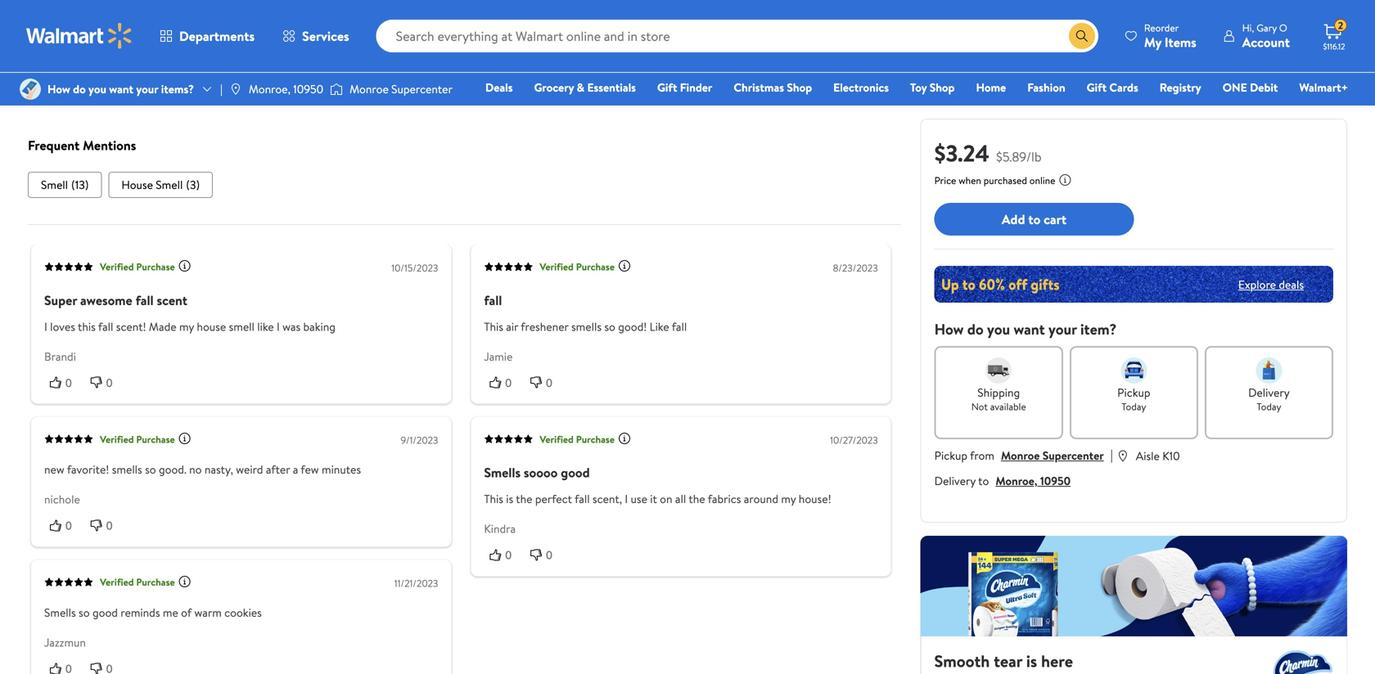 Task type: describe. For each thing, give the bounding box(es) containing it.
departments
[[179, 27, 255, 45]]

0 button down kindra
[[484, 547, 525, 564]]

to for delivery
[[979, 473, 990, 489]]

smells for smells so good reminds me of warm cookies
[[44, 606, 76, 621]]

from
[[971, 448, 995, 464]]

good for soooo
[[561, 464, 590, 482]]

explore deals
[[1239, 277, 1305, 293]]

pickup for pickup from monroe supercenter |
[[935, 448, 968, 464]]

nichole
[[44, 492, 80, 508]]

(13)
[[71, 177, 89, 193]]

fall right this
[[98, 319, 113, 335]]

0 horizontal spatial monroe
[[350, 81, 389, 97]]

debit
[[1251, 79, 1279, 95]]

if
[[653, 4, 660, 20]]

toy shop link
[[903, 79, 963, 96]]

available
[[991, 400, 1027, 414]]

0 button down favorite!
[[85, 518, 126, 535]]

want for item?
[[1014, 319, 1046, 340]]

it left on
[[651, 492, 658, 508]]

wonderful
[[61, 4, 113, 20]]

list item containing smell
[[28, 172, 102, 198]]

essentials
[[588, 79, 636, 95]]

gift finder link
[[650, 79, 720, 96]]

house
[[122, 177, 153, 193]]

monroe inside pickup from monroe supercenter |
[[1002, 448, 1040, 464]]

1 vertical spatial so
[[145, 462, 156, 478]]

walmart+ link
[[1293, 79, 1356, 96]]

not
[[972, 400, 988, 414]]

1 smell from the left
[[41, 177, 68, 193]]

does
[[167, 21, 193, 37]]

0 horizontal spatial 10950
[[293, 81, 324, 97]]

$3.24
[[935, 137, 990, 169]]

good for so
[[93, 606, 118, 621]]

intent image for pickup image
[[1122, 358, 1148, 384]]

do for how do you want your item?
[[968, 319, 984, 340]]

purchased
[[984, 174, 1028, 188]]

on
[[660, 492, 673, 508]]

0 button down nichole
[[44, 518, 85, 535]]

gift finder
[[658, 79, 713, 95]]

verified purchase up reminds
[[100, 576, 175, 590]]

items?
[[161, 81, 194, 97]]

verified for fall
[[540, 260, 574, 274]]

house!
[[799, 492, 832, 508]]

few
[[301, 462, 319, 478]]

wonderful smell, doesn't last long. i would recommend using it with cashmere wood. does smell like fresh baked cookies.
[[61, 4, 368, 37]]

today for pickup
[[1122, 400, 1147, 414]]

your for items?
[[136, 81, 158, 97]]

2 smell from the left
[[156, 177, 183, 193]]

&
[[577, 79, 585, 95]]

shop for christmas shop
[[787, 79, 813, 95]]

walmart+
[[1300, 79, 1349, 95]]

0 for 0 button below kindra
[[506, 549, 512, 563]]

your for item?
[[1049, 319, 1078, 340]]

0 button down freshener
[[525, 375, 566, 391]]

verified up favorite!
[[100, 433, 134, 447]]

services
[[302, 27, 349, 45]]

christmas shop link
[[727, 79, 820, 96]]

do for how do you want your items?
[[73, 81, 86, 97]]

one debit
[[1223, 79, 1279, 95]]

scent
[[157, 292, 188, 310]]

with
[[61, 21, 82, 37]]

you for how do you want your item?
[[988, 319, 1011, 340]]

list item containing house smell
[[108, 172, 213, 198]]

cookies
[[225, 606, 262, 621]]

it right if
[[663, 4, 670, 20]]

i left loves
[[44, 319, 47, 335]]

0 for 0 button under jamie
[[506, 377, 512, 390]]

0 vertical spatial so
[[605, 319, 616, 335]]

deals
[[1280, 277, 1305, 293]]

departments button
[[146, 16, 269, 56]]

8/23/2023
[[833, 261, 879, 275]]

fashion
[[1028, 79, 1066, 95]]

smell (13)
[[41, 177, 89, 193]]

verified purchase for smells soooo good
[[540, 433, 615, 447]]

items
[[1165, 33, 1197, 51]]

1 vertical spatial my
[[782, 492, 796, 508]]

doesn't
[[147, 4, 183, 20]]

frequent
[[28, 137, 80, 155]]

item?
[[1081, 319, 1117, 340]]

up to sixty percent off deals. shop now. image
[[935, 266, 1334, 303]]

k10
[[1163, 448, 1181, 464]]

price
[[935, 174, 957, 188]]

check
[[619, 4, 650, 20]]

to for add
[[1029, 210, 1041, 228]]

purchase for super awesome fall scent
[[136, 260, 175, 274]]

home
[[977, 79, 1007, 95]]

purchase for fall
[[576, 260, 615, 274]]

christmas
[[734, 79, 785, 95]]

home link
[[969, 79, 1014, 96]]

how for how do you want your item?
[[935, 319, 964, 340]]

you for how do you want your items?
[[88, 81, 106, 97]]

gift for gift finder
[[658, 79, 678, 95]]

soooo
[[524, 464, 558, 482]]

i inside wonderful smell, doesn't last long. i would recommend using it with cashmere wood. does smell like fresh baked cookies.
[[232, 4, 235, 20]]

10/15/2023
[[392, 261, 438, 275]]

pickup today
[[1118, 385, 1151, 414]]

pickup for pickup today
[[1118, 385, 1151, 401]]

liked
[[540, 4, 566, 20]]

price when purchased online
[[935, 174, 1056, 188]]

services button
[[269, 16, 363, 56]]

it right buy
[[775, 4, 782, 20]]

intent image for shipping image
[[986, 358, 1013, 384]]

wood.
[[135, 21, 164, 37]]

registry link
[[1153, 79, 1210, 96]]

fabrics
[[708, 492, 742, 508]]

fall right like
[[672, 319, 687, 335]]

gary
[[1257, 21, 1278, 35]]

verified purchase information image for smells soooo good
[[618, 433, 631, 446]]

favorite!
[[67, 462, 109, 478]]

9/1/2023
[[401, 434, 438, 448]]

like inside wonderful smell, doesn't last long. i would recommend using it with cashmere wood. does smell like fresh baked cookies.
[[224, 21, 241, 37]]

1 horizontal spatial when
[[959, 174, 982, 188]]

baked
[[271, 21, 301, 37]]

one debit link
[[1216, 79, 1286, 96]]

kindra
[[484, 522, 516, 538]]

0 button down this
[[85, 375, 126, 391]]

awesome
[[80, 292, 132, 310]]

cards
[[1110, 79, 1139, 95]]

this for smells soooo good
[[484, 492, 504, 508]]

verified purchase for fall
[[540, 260, 615, 274]]

want for items?
[[109, 81, 134, 97]]

new
[[44, 462, 64, 478]]

0 for 0 button below brandi
[[66, 377, 72, 390]]

monroe, 10950 button
[[996, 473, 1071, 489]]

 image for how do you want your items?
[[20, 79, 41, 100]]

10/27/2023
[[831, 434, 879, 448]]

good.
[[159, 462, 187, 478]]

0 vertical spatial supercenter
[[392, 81, 453, 97]]

gift for gift cards
[[1087, 79, 1107, 95]]

warm
[[195, 606, 222, 621]]

scent!
[[116, 319, 146, 335]]

0 horizontal spatial smells
[[112, 462, 142, 478]]



Task type: vqa. For each thing, say whether or not it's contained in the screenshot.
Special Offers dropdown button
no



Task type: locate. For each thing, give the bounding box(es) containing it.
shipping not available
[[972, 385, 1027, 414]]

purchase up good.
[[136, 433, 175, 447]]

10950 down monroe supercenter button
[[1041, 473, 1071, 489]]

2 vertical spatial so
[[79, 606, 90, 621]]

fall left scent,
[[575, 492, 590, 508]]

1 horizontal spatial smell
[[229, 319, 255, 335]]

i
[[232, 4, 235, 20], [44, 319, 47, 335], [277, 319, 280, 335], [625, 492, 628, 508]]

1 horizontal spatial supercenter
[[1043, 448, 1105, 464]]

o
[[1280, 21, 1288, 35]]

pickup left the from at the bottom of page
[[935, 448, 968, 464]]

verified purchase information image for nichole
[[178, 433, 191, 446]]

your left item?
[[1049, 319, 1078, 340]]

1 horizontal spatial your
[[1049, 319, 1078, 340]]

today for delivery
[[1258, 400, 1282, 414]]

reorder
[[1145, 21, 1180, 35]]

0 vertical spatial monroe
[[350, 81, 389, 97]]

to left cart
[[1029, 210, 1041, 228]]

| right items?
[[220, 81, 223, 97]]

the right is at the bottom
[[516, 492, 533, 508]]

smells right favorite!
[[112, 462, 142, 478]]

house smell (3)
[[122, 177, 200, 193]]

verified purchase information image up use
[[618, 433, 631, 446]]

1 horizontal spatial how
[[935, 319, 964, 340]]

delivery down intent image for delivery
[[1249, 385, 1291, 401]]

fall up jamie
[[484, 292, 502, 310]]

a
[[293, 462, 298, 478]]

| left "aisle"
[[1111, 446, 1114, 464]]

around
[[744, 492, 779, 508]]

shop right christmas
[[787, 79, 813, 95]]

supercenter up monroe, 10950 button
[[1043, 448, 1105, 464]]

list item down frequent at the left of the page
[[28, 172, 102, 198]]

this air freshener smells so good! like fall
[[484, 319, 687, 335]]

1 horizontal spatial |
[[1111, 446, 1114, 464]]

smells for smells soooo good
[[484, 464, 521, 482]]

1 horizontal spatial  image
[[330, 81, 343, 97]]

like left "was" at the top of the page
[[257, 319, 274, 335]]

0 horizontal spatial today
[[1122, 400, 1147, 414]]

0 horizontal spatial your
[[136, 81, 158, 97]]

2 gift from the left
[[1087, 79, 1107, 95]]

0 horizontal spatial monroe,
[[249, 81, 291, 97]]

of
[[181, 606, 192, 621]]

list item down mentions
[[108, 172, 213, 198]]

1 horizontal spatial like
[[257, 319, 274, 335]]

 image for monroe supercenter
[[330, 81, 343, 97]]

2
[[1339, 19, 1344, 33]]

jamie
[[484, 349, 513, 365]]

1 vertical spatial do
[[968, 319, 984, 340]]

2 horizontal spatial so
[[605, 319, 616, 335]]

fashion link
[[1021, 79, 1073, 96]]

super awesome fall scent
[[44, 292, 188, 310]]

1 vertical spatial how
[[935, 319, 964, 340]]

0 horizontal spatial pickup
[[935, 448, 968, 464]]

1 horizontal spatial delivery
[[1249, 385, 1291, 401]]

the right all
[[689, 492, 706, 508]]

works
[[672, 4, 701, 20]]

2 horizontal spatial the
[[689, 492, 706, 508]]

smells up is at the bottom
[[484, 464, 521, 482]]

1 horizontal spatial 10950
[[1041, 473, 1071, 489]]

verified purchase up super awesome fall scent
[[100, 260, 175, 274]]

toy shop
[[911, 79, 955, 95]]

registry
[[1160, 79, 1202, 95]]

gift cards
[[1087, 79, 1139, 95]]

was
[[283, 319, 301, 335]]

1 horizontal spatial so
[[145, 462, 156, 478]]

finder
[[680, 79, 713, 95]]

cart
[[1044, 210, 1067, 228]]

you up intent image for shipping
[[988, 319, 1011, 340]]

1 vertical spatial supercenter
[[1043, 448, 1105, 464]]

0 horizontal spatial delivery
[[935, 473, 976, 489]]

2 horizontal spatial you
[[988, 319, 1011, 340]]

verified purchase information image up the good!
[[618, 260, 631, 273]]

0 for 0 button underneath nichole
[[66, 520, 72, 533]]

today inside pickup today
[[1122, 400, 1147, 414]]

delivery today
[[1249, 385, 1291, 414]]

gift
[[658, 79, 678, 95], [1087, 79, 1107, 95]]

freshener
[[521, 319, 569, 335]]

when right "price" on the right of page
[[959, 174, 982, 188]]

weird
[[236, 462, 263, 478]]

when
[[704, 4, 730, 20], [959, 174, 982, 188]]

when right works
[[704, 4, 730, 20]]

do up shipping
[[968, 319, 984, 340]]

this is the perfect fall scent, i use it on all the fabrics around my house!
[[484, 492, 832, 508]]

Walmart Site-Wide search field
[[376, 20, 1099, 52]]

good
[[561, 464, 590, 482], [93, 606, 118, 621]]

0 horizontal spatial smell
[[41, 177, 68, 193]]

0 button down jamie
[[484, 375, 525, 391]]

list containing smell
[[28, 172, 901, 198]]

smell down long.
[[196, 21, 221, 37]]

today down intent image for delivery
[[1258, 400, 1282, 414]]

2 shop from the left
[[930, 79, 955, 95]]

fall left the scent
[[136, 292, 154, 310]]

1 horizontal spatial list item
[[108, 172, 213, 198]]

2 list item from the left
[[108, 172, 213, 198]]

0 horizontal spatial shop
[[787, 79, 813, 95]]

0 horizontal spatial gift
[[658, 79, 678, 95]]

0 vertical spatial how
[[48, 81, 70, 97]]

1 horizontal spatial the
[[569, 4, 585, 20]]

0 horizontal spatial to
[[979, 473, 990, 489]]

1 vertical spatial verified purchase information image
[[618, 433, 631, 446]]

this for fall
[[484, 319, 504, 335]]

1 vertical spatial |
[[1111, 446, 1114, 464]]

so left the good!
[[605, 319, 616, 335]]

1 horizontal spatial monroe
[[1002, 448, 1040, 464]]

air
[[506, 319, 519, 335]]

christmas shop
[[734, 79, 813, 95]]

2 verified purchase information image from the top
[[178, 433, 191, 446]]

1 horizontal spatial to
[[1029, 210, 1041, 228]]

0 for 0 button under perfect on the left bottom of the page
[[546, 549, 553, 563]]

smells
[[572, 319, 602, 335], [112, 462, 142, 478]]

1 vertical spatial when
[[959, 174, 982, 188]]

1 vertical spatial delivery
[[935, 473, 976, 489]]

1 vertical spatial pickup
[[935, 448, 968, 464]]

1 gift from the left
[[658, 79, 678, 95]]

1 vertical spatial monroe,
[[996, 473, 1038, 489]]

good left reminds
[[93, 606, 118, 621]]

recommend
[[270, 4, 330, 20]]

|
[[220, 81, 223, 97], [1111, 446, 1114, 464]]

this left air
[[484, 319, 504, 335]]

1 horizontal spatial gift
[[1087, 79, 1107, 95]]

 image right monroe, 10950
[[330, 81, 343, 97]]

1 vertical spatial your
[[1049, 319, 1078, 340]]

using
[[333, 4, 358, 20]]

walmart image
[[26, 23, 133, 49]]

want left item?
[[1014, 319, 1046, 340]]

nasty,
[[205, 462, 233, 478]]

you left buy
[[733, 4, 751, 20]]

verified purchase information image for fall
[[618, 260, 631, 273]]

2 today from the left
[[1258, 400, 1282, 414]]

supercenter left 'deals'
[[392, 81, 453, 97]]

monroe supercenter
[[350, 81, 453, 97]]

verified purchase information image
[[618, 260, 631, 273], [618, 433, 631, 446], [178, 576, 191, 589]]

smell inside wonderful smell, doesn't last long. i would recommend using it with cashmere wood. does smell like fresh baked cookies.
[[196, 21, 221, 37]]

purchase up smells so good reminds me of warm cookies
[[136, 576, 175, 590]]

1 horizontal spatial shop
[[930, 79, 955, 95]]

how do you want your item?
[[935, 319, 1117, 340]]

 image
[[20, 79, 41, 100], [330, 81, 343, 97]]

smells soooo good
[[484, 464, 590, 482]]

1 this from the top
[[484, 319, 504, 335]]

0 horizontal spatial you
[[88, 81, 106, 97]]

purchase up scent,
[[576, 433, 615, 447]]

like
[[650, 319, 670, 335]]

online
[[1030, 174, 1056, 188]]

intent image for delivery image
[[1257, 358, 1283, 384]]

purchase up this air freshener smells so good! like fall
[[576, 260, 615, 274]]

grocery
[[534, 79, 574, 95]]

shop for toy shop
[[930, 79, 955, 95]]

0 button down perfect on the left bottom of the page
[[525, 547, 566, 564]]

list
[[28, 172, 901, 198]]

1 horizontal spatial monroe,
[[996, 473, 1038, 489]]

1 horizontal spatial do
[[968, 319, 984, 340]]

use
[[631, 492, 648, 508]]

$116.12
[[1324, 41, 1346, 52]]

i loves this fall scent! made my house smell like i was baking
[[44, 319, 336, 335]]

me
[[163, 606, 178, 621]]

0 horizontal spatial want
[[109, 81, 134, 97]]

to
[[1029, 210, 1041, 228], [979, 473, 990, 489]]

1 list item from the left
[[28, 172, 102, 198]]

your left items?
[[136, 81, 158, 97]]

your
[[136, 81, 158, 97], [1049, 319, 1078, 340]]

1 vertical spatial monroe
[[1002, 448, 1040, 464]]

pickup down intent image for pickup
[[1118, 385, 1151, 401]]

so left good.
[[145, 462, 156, 478]]

electronics
[[834, 79, 890, 95]]

0 vertical spatial smell
[[196, 21, 221, 37]]

smells up jazzmun
[[44, 606, 76, 621]]

0
[[66, 377, 72, 390], [106, 377, 113, 390], [506, 377, 512, 390], [546, 377, 553, 390], [66, 520, 72, 533], [106, 520, 113, 533], [506, 549, 512, 563], [546, 549, 553, 563]]

pickup
[[1118, 385, 1151, 401], [935, 448, 968, 464]]

1 vertical spatial like
[[257, 319, 274, 335]]

i left "was" at the top of the page
[[277, 319, 280, 335]]

supercenter
[[392, 81, 453, 97], [1043, 448, 1105, 464]]

0 vertical spatial pickup
[[1118, 385, 1151, 401]]

want left items?
[[109, 81, 134, 97]]

0 horizontal spatial smell
[[196, 21, 221, 37]]

so up jazzmun
[[79, 606, 90, 621]]

this left is at the bottom
[[484, 492, 504, 508]]

to down the from at the bottom of page
[[979, 473, 990, 489]]

0 horizontal spatial how
[[48, 81, 70, 97]]

0 vertical spatial |
[[220, 81, 223, 97]]

account
[[1243, 33, 1291, 51]]

it right using
[[361, 4, 368, 20]]

like down long.
[[224, 21, 241, 37]]

1 verified purchase information image from the top
[[178, 260, 191, 273]]

supercenter inside pickup from monroe supercenter |
[[1043, 448, 1105, 464]]

legal information image
[[1059, 174, 1072, 187]]

2 this from the top
[[484, 492, 504, 508]]

the right liked
[[569, 4, 585, 20]]

verified purchase information image
[[178, 260, 191, 273], [178, 433, 191, 446]]

1 horizontal spatial smells
[[572, 319, 602, 335]]

0 vertical spatial want
[[109, 81, 134, 97]]

long.
[[205, 4, 229, 20]]

delivery to monroe, 10950
[[935, 473, 1071, 489]]

verified purchase up soooo
[[540, 433, 615, 447]]

delivery for to
[[935, 473, 976, 489]]

1 vertical spatial 10950
[[1041, 473, 1071, 489]]

smell left (13)
[[41, 177, 68, 193]]

delivery for today
[[1249, 385, 1291, 401]]

1 horizontal spatial today
[[1258, 400, 1282, 414]]

smell left (3)
[[156, 177, 183, 193]]

brandi
[[44, 349, 76, 365]]

1 vertical spatial this
[[484, 492, 504, 508]]

monroe up monroe, 10950 button
[[1002, 448, 1040, 464]]

verified up soooo
[[540, 433, 574, 447]]

pickup inside pickup from monroe supercenter |
[[935, 448, 968, 464]]

1 vertical spatial want
[[1014, 319, 1046, 340]]

verified purchase information image for brandi
[[178, 260, 191, 273]]

do down walmart image
[[73, 81, 86, 97]]

monroe, down fresh
[[249, 81, 291, 97]]

smells
[[484, 464, 521, 482], [44, 606, 76, 621]]

perfect
[[536, 492, 572, 508]]

0 vertical spatial when
[[704, 4, 730, 20]]

1 horizontal spatial pickup
[[1118, 385, 1151, 401]]

0 vertical spatial monroe,
[[249, 81, 291, 97]]

want
[[109, 81, 134, 97], [1014, 319, 1046, 340]]

gift cards link
[[1080, 79, 1146, 96]]

i left use
[[625, 492, 628, 508]]

1 vertical spatial smell
[[229, 319, 255, 335]]

you down walmart image
[[88, 81, 106, 97]]

my
[[179, 319, 194, 335], [782, 492, 796, 508]]

so
[[605, 319, 616, 335], [145, 462, 156, 478], [79, 606, 90, 621]]

 image
[[229, 83, 242, 96]]

verified purchase information image up 'of' on the left bottom of page
[[178, 576, 191, 589]]

add to cart button
[[935, 203, 1135, 236]]

all
[[676, 492, 687, 508]]

like
[[224, 21, 241, 37], [257, 319, 274, 335]]

0 vertical spatial good
[[561, 464, 590, 482]]

delivery down the from at the bottom of page
[[935, 473, 976, 489]]

today
[[1122, 400, 1147, 414], [1258, 400, 1282, 414]]

1 vertical spatial to
[[979, 473, 990, 489]]

my right made in the left top of the page
[[179, 319, 194, 335]]

today inside "delivery today"
[[1258, 400, 1282, 414]]

1 horizontal spatial want
[[1014, 319, 1046, 340]]

it inside wonderful smell, doesn't last long. i would recommend using it with cashmere wood. does smell like fresh baked cookies.
[[361, 4, 368, 20]]

smell right house
[[229, 319, 255, 335]]

smells right freshener
[[572, 319, 602, 335]]

1 horizontal spatial smells
[[484, 464, 521, 482]]

gift left finder
[[658, 79, 678, 95]]

verified up freshener
[[540, 260, 574, 274]]

0 vertical spatial smells
[[572, 319, 602, 335]]

$3.24 $5.89/lb
[[935, 137, 1042, 169]]

verified purchase up good.
[[100, 433, 175, 447]]

gift left cards
[[1087, 79, 1107, 95]]

2 vertical spatial verified purchase information image
[[178, 576, 191, 589]]

1 today from the left
[[1122, 400, 1147, 414]]

monroe, 10950
[[249, 81, 324, 97]]

you
[[733, 4, 751, 20], [88, 81, 106, 97], [988, 319, 1011, 340]]

0 vertical spatial do
[[73, 81, 86, 97]]

0 vertical spatial your
[[136, 81, 158, 97]]

today down intent image for pickup
[[1122, 400, 1147, 414]]

good up perfect on the left bottom of the page
[[561, 464, 590, 482]]

0 horizontal spatial so
[[79, 606, 90, 621]]

(3)
[[186, 177, 200, 193]]

2 vertical spatial you
[[988, 319, 1011, 340]]

0 for 0 button underneath favorite!
[[106, 520, 113, 533]]

verified purchase up this air freshener smells so good! like fall
[[540, 260, 615, 274]]

1 vertical spatial verified purchase information image
[[178, 433, 191, 446]]

0 for 0 button underneath this
[[106, 377, 113, 390]]

1 horizontal spatial you
[[733, 4, 751, 20]]

explore deals link
[[1233, 270, 1311, 299]]

search icon image
[[1076, 29, 1089, 43]]

purchase for smells soooo good
[[576, 433, 615, 447]]

jazzmun
[[44, 635, 86, 651]]

1 horizontal spatial smell
[[156, 177, 183, 193]]

shop right toy
[[930, 79, 955, 95]]

monroe, down pickup from monroe supercenter |
[[996, 473, 1038, 489]]

to inside button
[[1029, 210, 1041, 228]]

Search search field
[[376, 20, 1099, 52]]

verified for super awesome fall scent
[[100, 260, 134, 274]]

reorder my items
[[1145, 21, 1197, 51]]

10950 down "services" popup button
[[293, 81, 324, 97]]

last
[[185, 4, 203, 20]]

aisle k10
[[1137, 448, 1181, 464]]

 image up frequent at the left of the page
[[20, 79, 41, 100]]

verified up reminds
[[100, 576, 134, 590]]

1 shop from the left
[[787, 79, 813, 95]]

0 vertical spatial to
[[1029, 210, 1041, 228]]

0 vertical spatial verified purchase information image
[[618, 260, 631, 273]]

1 vertical spatial you
[[88, 81, 106, 97]]

verified for smells soooo good
[[540, 433, 574, 447]]

0 vertical spatial my
[[179, 319, 194, 335]]

0 horizontal spatial supercenter
[[392, 81, 453, 97]]

house
[[197, 319, 226, 335]]

purchase up the scent
[[136, 260, 175, 274]]

i right long.
[[232, 4, 235, 20]]

1 vertical spatial smells
[[112, 462, 142, 478]]

smells so good reminds me of warm cookies
[[44, 606, 262, 621]]

fall
[[136, 292, 154, 310], [484, 292, 502, 310], [98, 319, 113, 335], [672, 319, 687, 335], [575, 492, 590, 508]]

0 horizontal spatial my
[[179, 319, 194, 335]]

0 vertical spatial you
[[733, 4, 751, 20]]

0 button down brandi
[[44, 375, 85, 391]]

no
[[189, 462, 202, 478]]

list item
[[28, 172, 102, 198], [108, 172, 213, 198]]

0 for 0 button under freshener
[[546, 377, 553, 390]]

1 vertical spatial good
[[93, 606, 118, 621]]

verified purchase information image up the scent
[[178, 260, 191, 273]]

1 horizontal spatial good
[[561, 464, 590, 482]]

0 horizontal spatial the
[[516, 492, 533, 508]]

my left house!
[[782, 492, 796, 508]]

grocery & essentials link
[[527, 79, 644, 96]]

monroe down "services" popup button
[[350, 81, 389, 97]]

verified up super awesome fall scent
[[100, 260, 134, 274]]

0 vertical spatial smells
[[484, 464, 521, 482]]

this
[[78, 319, 96, 335]]

1 vertical spatial smells
[[44, 606, 76, 621]]

0 horizontal spatial smells
[[44, 606, 76, 621]]

verified purchase information image up the 'no'
[[178, 433, 191, 446]]

how for how do you want your items?
[[48, 81, 70, 97]]

0 horizontal spatial  image
[[20, 79, 41, 100]]

deals
[[486, 79, 513, 95]]

0 vertical spatial verified purchase information image
[[178, 260, 191, 273]]

monroe supercenter button
[[1002, 448, 1105, 464]]

verified purchase for super awesome fall scent
[[100, 260, 175, 274]]

0 vertical spatial 10950
[[293, 81, 324, 97]]

0 horizontal spatial when
[[704, 4, 730, 20]]



